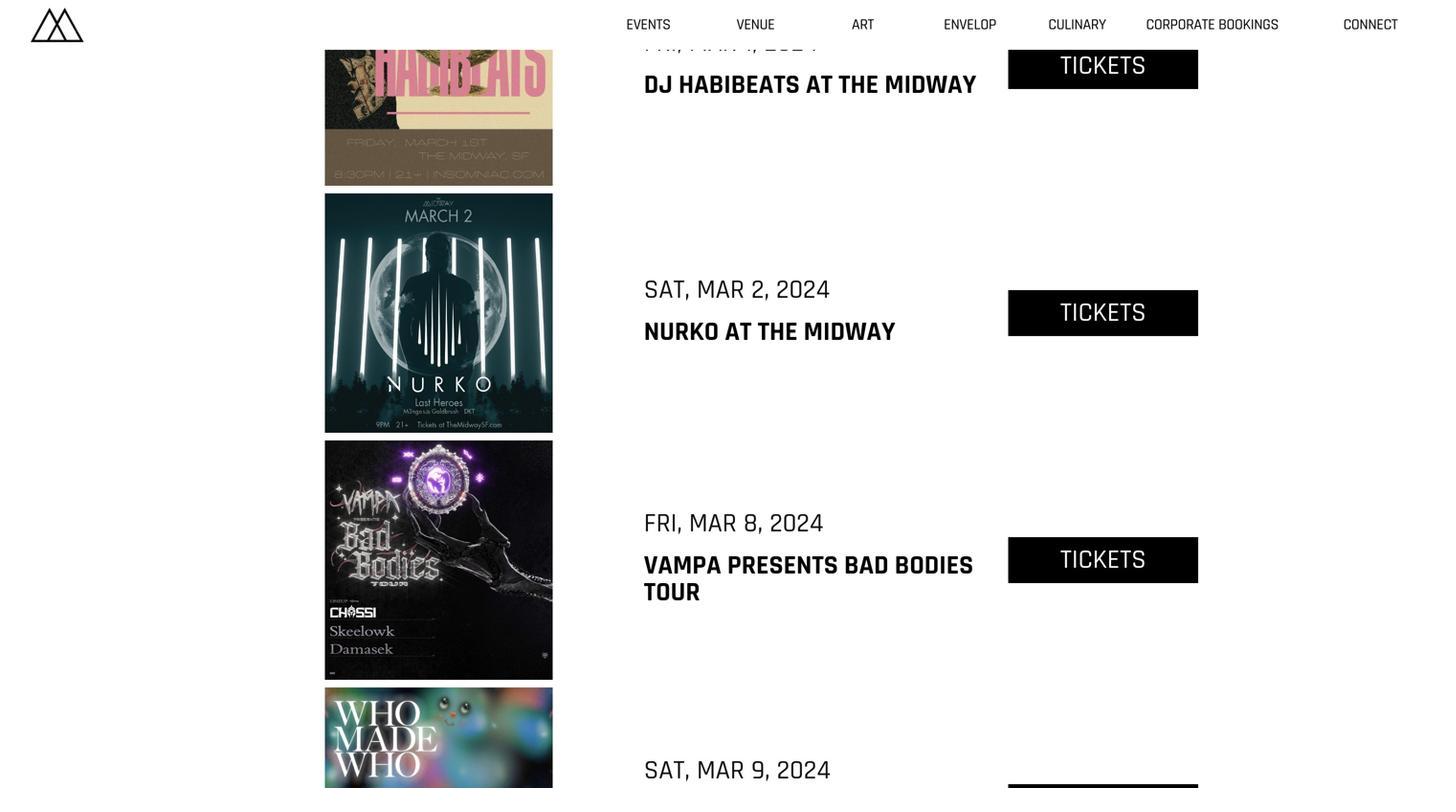 Task type: vqa. For each thing, say whether or not it's contained in the screenshot.
Reach
no



Task type: describe. For each thing, give the bounding box(es) containing it.
bad
[[845, 549, 889, 583]]

nurko at the midway link
[[644, 315, 896, 349]]

midway inside sat, mar 2, 2024 nurko at the midway
[[804, 315, 896, 349]]

sat, mar 2, 2024 nurko at the midway
[[644, 273, 896, 349]]

vampa
[[644, 549, 722, 583]]

tickets for nurko at the midway
[[1061, 296, 1147, 330]]

fri, for fri, mar 1, 2024 dj habibeats at the midway
[[644, 26, 683, 60]]

bookings
[[1219, 15, 1279, 34]]

events link
[[595, 0, 702, 50]]

mar for habibeats
[[689, 26, 737, 60]]

the inside fri, mar 1, 2024 dj habibeats at the midway
[[839, 68, 879, 102]]

at inside fri, mar 1, 2024 dj habibeats at the midway
[[806, 68, 833, 102]]

at inside sat, mar 2, 2024 nurko at the midway
[[725, 315, 752, 349]]

sat, for sat, mar 9, 2024
[[644, 753, 690, 787]]

tickets for dj habibeats at the midway
[[1061, 49, 1147, 83]]

tour
[[644, 575, 701, 609]]

dj habibeats at the midway link
[[644, 68, 977, 102]]

dj
[[644, 68, 673, 102]]

sat, mar 9, 2024
[[644, 753, 831, 787]]

sat, for sat, mar 2, 2024 nurko at the midway
[[644, 273, 690, 307]]

vampa presents bad bodies tour link
[[644, 549, 974, 609]]

2024 right 9,
[[777, 753, 831, 787]]

connect link
[[1295, 0, 1448, 50]]



Task type: locate. For each thing, give the bounding box(es) containing it.
at down the art link
[[806, 68, 833, 102]]

2 sat, from the top
[[644, 753, 690, 787]]

fri, mar 1, 2024 dj habibeats at the midway
[[644, 26, 977, 102]]

corporate bookings
[[1147, 15, 1279, 34]]

8,
[[744, 506, 763, 540]]

culinary link
[[1024, 0, 1131, 50]]

fri, up dj
[[644, 26, 683, 60]]

1 vertical spatial the
[[758, 315, 798, 349]]

0 vertical spatial sat,
[[644, 273, 690, 307]]

sat, inside sat, mar 2, 2024 nurko at the midway
[[644, 273, 690, 307]]

mar for at
[[697, 273, 745, 307]]

venue link
[[702, 0, 810, 50]]

1 vertical spatial midway
[[804, 315, 896, 349]]

mar inside fri, mar 1, 2024 dj habibeats at the midway
[[689, 26, 737, 60]]

fri, up "vampa" in the left of the page
[[644, 506, 683, 540]]

1 tickets from the top
[[1061, 49, 1147, 83]]

9,
[[752, 753, 770, 787]]

sat, left 9,
[[644, 753, 690, 787]]

corporate
[[1147, 15, 1215, 34]]

1 sat, from the top
[[644, 273, 690, 307]]

1 fri, from the top
[[644, 26, 683, 60]]

2,
[[752, 273, 770, 307]]

bodies
[[895, 549, 974, 583]]

1 horizontal spatial the
[[839, 68, 879, 102]]

2024 inside sat, mar 2, 2024 nurko at the midway
[[777, 273, 830, 307]]

2024 inside fri, mar 1, 2024 dj habibeats at the midway
[[765, 26, 818, 60]]

1 tickets link from the top
[[1009, 43, 1199, 89]]

1 vertical spatial tickets
[[1061, 296, 1147, 330]]

2024 inside fri, mar 8, 2024 vampa presents bad bodies tour
[[770, 506, 824, 540]]

mar for presents
[[689, 506, 737, 540]]

2024 for fri, mar 8, 2024
[[770, 506, 824, 540]]

0 horizontal spatial at
[[725, 315, 752, 349]]

1 vertical spatial fri,
[[644, 506, 683, 540]]

2 vertical spatial tickets
[[1061, 543, 1147, 577]]

connect
[[1344, 15, 1398, 34]]

1 horizontal spatial at
[[806, 68, 833, 102]]

3 tickets link from the top
[[1009, 537, 1199, 583]]

at
[[806, 68, 833, 102], [725, 315, 752, 349]]

tickets link for vampa presents bad bodies tour
[[1009, 537, 1199, 583]]

habibeats
[[679, 68, 800, 102]]

1,
[[744, 26, 758, 60]]

mar
[[689, 26, 737, 60], [697, 273, 745, 307], [689, 506, 737, 540], [697, 753, 745, 787]]

nurko
[[644, 315, 719, 349]]

mar inside fri, mar 8, 2024 vampa presents bad bodies tour
[[689, 506, 737, 540]]

mar left 2,
[[697, 273, 745, 307]]

fri, inside fri, mar 8, 2024 vampa presents bad bodies tour
[[644, 506, 683, 540]]

1 vertical spatial tickets link
[[1009, 290, 1199, 336]]

tickets link for nurko at the midway
[[1009, 290, 1199, 336]]

midway
[[885, 68, 977, 102], [804, 315, 896, 349]]

art
[[852, 15, 874, 34]]

3 tickets from the top
[[1061, 543, 1147, 577]]

culinary
[[1049, 15, 1107, 34]]

the
[[839, 68, 879, 102], [758, 315, 798, 349]]

venue
[[737, 15, 775, 34]]

tickets link
[[1009, 43, 1199, 89], [1009, 290, 1199, 336], [1009, 537, 1199, 583]]

the midway sf image
[[31, 8, 84, 42]]

fri, inside fri, mar 1, 2024 dj habibeats at the midway
[[644, 26, 683, 60]]

tickets
[[1061, 49, 1147, 83], [1061, 296, 1147, 330], [1061, 543, 1147, 577]]

2 fri, from the top
[[644, 506, 683, 540]]

0 horizontal spatial the
[[758, 315, 798, 349]]

mar inside sat, mar 2, 2024 nurko at the midway
[[697, 273, 745, 307]]

midway inside fri, mar 1, 2024 dj habibeats at the midway
[[885, 68, 977, 102]]

0 vertical spatial the
[[839, 68, 879, 102]]

2024 right 1,
[[765, 26, 818, 60]]

tickets for vampa presents bad bodies tour
[[1061, 543, 1147, 577]]

the down 2,
[[758, 315, 798, 349]]

events
[[627, 15, 671, 34]]

2024 right 2,
[[777, 273, 830, 307]]

fri,
[[644, 26, 683, 60], [644, 506, 683, 540]]

fri, mar 8, 2024 vampa presents bad bodies tour
[[644, 506, 974, 609]]

tickets link for dj habibeats at the midway
[[1009, 43, 1199, 89]]

1 vertical spatial sat,
[[644, 753, 690, 787]]

mar left 1,
[[689, 26, 737, 60]]

at down 2,
[[725, 315, 752, 349]]

mar left 9,
[[697, 753, 745, 787]]

fri, for fri, mar 8, 2024 vampa presents bad bodies tour
[[644, 506, 683, 540]]

2024
[[765, 26, 818, 60], [777, 273, 830, 307], [770, 506, 824, 540], [777, 753, 831, 787]]

2 tickets link from the top
[[1009, 290, 1199, 336]]

0 vertical spatial fri,
[[644, 26, 683, 60]]

envelop
[[944, 15, 997, 34]]

presents
[[728, 549, 839, 583]]

envelop link
[[917, 0, 1024, 50]]

sat, up nurko
[[644, 273, 690, 307]]

corporate bookings link
[[1131, 0, 1295, 50]]

0 vertical spatial midway
[[885, 68, 977, 102]]

0 vertical spatial at
[[806, 68, 833, 102]]

2024 for fri, mar 1, 2024
[[765, 26, 818, 60]]

2024 for sat, mar 2, 2024
[[777, 273, 830, 307]]

mar left 8,
[[689, 506, 737, 540]]

0 vertical spatial tickets
[[1061, 49, 1147, 83]]

the inside sat, mar 2, 2024 nurko at the midway
[[758, 315, 798, 349]]

1 vertical spatial at
[[725, 315, 752, 349]]

the down the art link
[[839, 68, 879, 102]]

0 vertical spatial tickets link
[[1009, 43, 1199, 89]]

2 vertical spatial tickets link
[[1009, 537, 1199, 583]]

art link
[[810, 0, 917, 50]]

sat,
[[644, 273, 690, 307], [644, 753, 690, 787]]

2024 right 8,
[[770, 506, 824, 540]]

2 tickets from the top
[[1061, 296, 1147, 330]]



